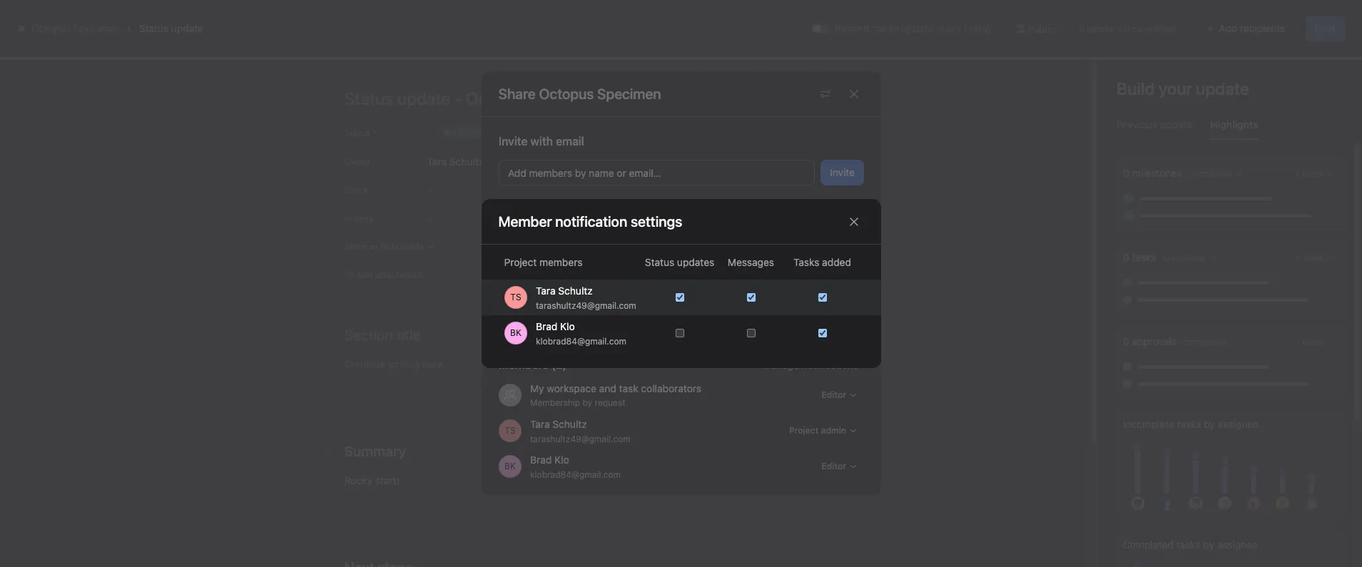 Task type: describe. For each thing, give the bounding box(es) containing it.
will
[[1117, 23, 1131, 34]]

octopus specimen
[[31, 22, 119, 34]]

your update
[[1159, 79, 1250, 99]]

rocky
[[344, 475, 373, 487]]

members inside private to members option
[[595, 298, 633, 309]]

workflow
[[363, 89, 407, 101]]

—
[[427, 186, 434, 194]]

in
[[1184, 11, 1191, 22]]

task
[[619, 383, 638, 395]]

milestones
[[1133, 167, 1182, 179]]

tarashultz49@gmail.com inside the member notification settings dialog
[[536, 300, 636, 311]]

by for completed
[[1204, 539, 1215, 551]]

19
[[813, 174, 826, 187]]

dashboard
[[436, 89, 487, 101]]

0 vertical spatial tara
[[427, 155, 447, 167]]

or
[[617, 167, 626, 179]]

toggle notify about task creations checkbox for schultz
[[819, 293, 827, 302]]

Shared with My workspace radio
[[684, 258, 855, 320]]

0 horizontal spatial messages
[[516, 89, 564, 101]]

with email
[[530, 135, 584, 148]]

0 milestones
[[1124, 167, 1185, 179]]

invite button
[[821, 160, 864, 186]]

manage
[[762, 359, 799, 371]]

close this dialog image
[[849, 216, 860, 227]]

0 for 0 approvals
[[1124, 336, 1130, 348]]

leftcount image
[[1147, 364, 1155, 373]]

brad klo klobrad84@gmail.com inside the member notification settings dialog
[[536, 320, 626, 347]]

0 vertical spatial 1
[[1140, 363, 1144, 373]]

what's in my trial?
[[1154, 11, 1228, 22]]

workspace inside option
[[780, 298, 824, 309]]

members (2)
[[499, 358, 567, 371]]

privacy
[[508, 233, 542, 246]]

status *
[[344, 128, 377, 139]]

share octopus specimen dialog
[[482, 71, 881, 496]]

octopus
[[31, 22, 71, 34]]

1 vertical spatial 1
[[613, 441, 618, 454]]

priority
[[344, 213, 374, 224]]

remind me to update every friday
[[836, 22, 993, 34]]

bk button
[[1179, 61, 1214, 81]]

status update
[[139, 22, 204, 34]]

*
[[373, 128, 377, 139]]

notification settings
[[556, 213, 683, 230]]

add billing info button
[[1243, 7, 1316, 27]]

be
[[1133, 23, 1143, 34]]

share
[[499, 85, 536, 102]]

Title of update text field
[[344, 83, 773, 114]]

bk inside button
[[1198, 65, 1209, 76]]

private
[[554, 298, 582, 309]]

add for add members by name or email…
[[508, 167, 526, 179]]

left
[[1125, 16, 1139, 27]]

member
[[499, 213, 552, 230]]

build your update
[[1117, 79, 1250, 99]]

workspace inside my workspace and task collaborators membership by request
[[547, 383, 596, 395]]

owner
[[344, 156, 371, 167]]

brad inside the share octopus specimen dialog
[[530, 454, 552, 466]]

add to starred image
[[216, 55, 228, 66]]

project members
[[504, 256, 583, 268]]

assignee for completed tasks by assignee
[[1218, 539, 1259, 551]]

octopus specimen
[[539, 85, 662, 102]]

files link
[[581, 88, 614, 104]]

Section title text field
[[344, 442, 406, 462]]

remove section image
[[741, 334, 750, 343]]

antartica
[[1074, 363, 1111, 373]]

what's
[[1154, 11, 1182, 22]]

Toggle notify about status updates checkbox
[[676, 293, 684, 302]]

0 for 0 people will be notified
[[1080, 23, 1085, 34]]

name
[[589, 167, 614, 179]]

highlights
[[1211, 119, 1259, 131]]

tasks added
[[794, 256, 852, 268]]

status updates
[[645, 256, 715, 268]]

0 for 0 tasks
[[1124, 251, 1130, 263]]

wed
[[552, 145, 572, 156]]

24 days left
[[1091, 16, 1139, 27]]

assignee for incomplete tasks by assignee
[[1219, 418, 1259, 431]]

write up report
[[302, 468, 364, 478]]

member notification settings dialog
[[482, 199, 881, 368]]

people
[[1088, 23, 1115, 34]]

added
[[823, 256, 852, 268]]

close this dialog image
[[849, 88, 860, 100]]

Toggle notify about messages checkbox
[[747, 329, 756, 338]]

approvals
[[1133, 336, 1177, 348]]

add billing info
[[1249, 11, 1309, 22]]

up
[[326, 468, 336, 478]]

24
[[1091, 16, 1102, 27]]

usersicon image
[[504, 390, 516, 401]]

tara schultz tarashultz49@gmail.com inside the share octopus specimen dialog
[[530, 418, 631, 444]]

completed tasks by assignee
[[1124, 539, 1259, 551]]

brad klo klobrad84@gmail.com inside the share octopus specimen dialog
[[530, 454, 621, 480]]

incomplete
[[1124, 418, 1175, 431]]

status for status update
[[139, 22, 169, 34]]

messages link
[[505, 88, 564, 104]]

manage notifications
[[762, 359, 859, 371]]

start!
[[375, 475, 400, 487]]

add for add recipients
[[1220, 22, 1238, 34]]

request
[[595, 398, 625, 408]]

my workspace and task collaborators membership by request
[[530, 383, 702, 408]]

invite with email
[[499, 135, 584, 148]]

21
[[1330, 174, 1342, 187]]

post
[[1316, 22, 1337, 34]]

toggle notify about task creations checkbox for klo
[[819, 329, 827, 338]]



Task type: vqa. For each thing, say whether or not it's contained in the screenshot.
Send feedback
no



Task type: locate. For each thing, give the bounding box(es) containing it.
brad klo klobrad84@gmail.com down private to members
[[536, 320, 626, 347]]

study
[[1113, 363, 1137, 373]]

ts inside the member notification settings dialog
[[510, 292, 521, 303]]

1 horizontal spatial 1
[[1140, 363, 1144, 373]]

0 vertical spatial members
[[529, 167, 572, 179]]

1 horizontal spatial my
[[766, 298, 778, 309]]

0 horizontal spatial update
[[171, 22, 204, 34]]

tarashultz49@gmail.com down 'membership'
[[530, 434, 631, 444]]

add for add billing info
[[1249, 11, 1265, 22]]

messages
[[516, 89, 564, 101], [728, 256, 775, 268]]

0 horizontal spatial workspace
[[547, 383, 596, 395]]

2 vertical spatial members
[[595, 298, 633, 309]]

klobrad84@gmail.com down november
[[530, 469, 621, 480]]

files
[[592, 89, 614, 101]]

public
[[1028, 22, 1056, 35]]

26
[[813, 308, 827, 321]]

0 vertical spatial workspace
[[780, 298, 824, 309]]

2 horizontal spatial status
[[645, 256, 675, 268]]

brad left november
[[530, 454, 552, 466]]

members
[[529, 167, 572, 179], [540, 256, 583, 268], [595, 298, 633, 309]]

brad
[[536, 320, 557, 332], [530, 454, 552, 466]]

0 vertical spatial brad klo klobrad84@gmail.com
[[536, 320, 626, 347]]

Toggle notify about status updates checkbox
[[676, 329, 684, 338]]

november
[[556, 441, 610, 454]]

schultz up private
[[558, 285, 593, 297]]

2 vertical spatial schultz
[[553, 418, 587, 430]]

toggle notify about task creations checkbox up 26
[[819, 293, 827, 302]]

add recipients button
[[1196, 16, 1295, 41]]

1 horizontal spatial workspace
[[780, 298, 824, 309]]

my
[[766, 298, 778, 309], [530, 383, 544, 395]]

brad klo klobrad84@gmail.com
[[536, 320, 626, 347], [530, 454, 621, 480]]

member notification settings
[[499, 213, 683, 230]]

members inside add members by name or email… "button"
[[529, 167, 572, 179]]

status for status updates
[[645, 256, 675, 268]]

messages up toggle notify about messages checkbox
[[728, 256, 775, 268]]

to right me
[[890, 22, 899, 34]]

2 vertical spatial status
[[645, 256, 675, 268]]

1 vertical spatial status
[[344, 128, 370, 139]]

invite right 19
[[830, 166, 855, 178]]

write
[[302, 468, 324, 478]]

schultz down 'membership'
[[553, 418, 587, 430]]

antartica study
[[1074, 363, 1137, 373]]

1 vertical spatial brad
[[530, 454, 552, 466]]

0 for 0 milestones
[[1124, 167, 1130, 179]]

me
[[873, 22, 887, 34]]

ts down the usersicon
[[505, 426, 516, 436]]

tara inside the member notification settings dialog
[[536, 285, 556, 297]]

share octopus specimen
[[499, 85, 662, 102]]

workspace up 'membership'
[[547, 383, 596, 395]]

0 vertical spatial brad
[[536, 320, 557, 332]]

1 vertical spatial workspace
[[547, 383, 596, 395]]

tab list
[[1100, 117, 1363, 141]]

specimen
[[73, 22, 119, 34]]

0 vertical spatial status
[[139, 22, 169, 34]]

1 right november
[[613, 441, 618, 454]]

klobrad84@gmail.com down 25
[[536, 336, 626, 347]]

1 horizontal spatial invite
[[830, 166, 855, 178]]

tarashultz49@gmail.com down project members
[[536, 300, 636, 311]]

invite left with email
[[499, 135, 528, 148]]

add inside add billing info button
[[1249, 11, 1265, 22]]

tara schultz
[[427, 155, 484, 167]]

0 vertical spatial klo
[[560, 320, 575, 332]]

notifications
[[802, 359, 859, 371]]

assignee
[[1219, 418, 1259, 431], [1218, 539, 1259, 551]]

update for status update
[[171, 22, 204, 34]]

invite inside button
[[830, 166, 855, 178]]

0 vertical spatial ts
[[510, 292, 521, 303]]

1 horizontal spatial to
[[890, 22, 899, 34]]

1 vertical spatial to
[[584, 298, 593, 309]]

klobrad84@gmail.com inside the share octopus specimen dialog
[[530, 469, 621, 480]]

Private to members radio
[[508, 258, 679, 320]]

1 toggle notify about task creations checkbox from the top
[[819, 293, 827, 302]]

ts
[[510, 292, 521, 303], [505, 426, 516, 436]]

1 vertical spatial klobrad84@gmail.com
[[530, 469, 621, 480]]

0 vertical spatial my
[[766, 298, 778, 309]]

my up 'membership'
[[530, 383, 544, 395]]

project permissions image
[[820, 88, 831, 100]]

workflow link
[[352, 88, 407, 104]]

0 tasks
[[1124, 251, 1160, 263]]

shared with my workspace
[[716, 298, 824, 309]]

tasks
[[794, 256, 820, 268]]

members for add
[[529, 167, 572, 179]]

members inside the member notification settings dialog
[[540, 256, 583, 268]]

bk up members (2)
[[510, 328, 521, 338]]

my inside option
[[766, 298, 778, 309]]

0 vertical spatial tasks
[[1133, 251, 1157, 263]]

1 vertical spatial toggle notify about task creations checkbox
[[819, 329, 827, 338]]

1 horizontal spatial status
[[344, 128, 370, 139]]

1 vertical spatial tarashultz49@gmail.com
[[530, 434, 631, 444]]

ts inside the share octopus specimen dialog
[[505, 426, 516, 436]]

invite for invite
[[830, 166, 855, 178]]

1 vertical spatial invite
[[830, 166, 855, 178]]

1 vertical spatial members
[[540, 256, 583, 268]]

by right incomplete
[[1205, 418, 1216, 431]]

members right private
[[595, 298, 633, 309]]

1 vertical spatial my
[[530, 383, 544, 395]]

1 vertical spatial assignee
[[1218, 539, 1259, 551]]

to
[[890, 22, 899, 34], [584, 298, 593, 309]]

schultz inside the member notification settings dialog
[[558, 285, 593, 297]]

tasks for 0
[[1133, 251, 1157, 263]]

klobrad84@gmail.com
[[536, 336, 626, 347], [530, 469, 621, 480]]

1 vertical spatial messages
[[728, 256, 775, 268]]

bk inside the member notification settings dialog
[[510, 328, 521, 338]]

by inside my workspace and task collaborators membership by request
[[583, 398, 592, 408]]

add inside add members by name or email… "button"
[[508, 167, 526, 179]]

to right private
[[584, 298, 593, 309]]

1 vertical spatial bk
[[510, 328, 521, 338]]

klo inside the share octopus specimen dialog
[[554, 454, 569, 466]]

dashboard link
[[425, 88, 487, 104]]

friday
[[965, 22, 993, 34]]

2 horizontal spatial add
[[1249, 11, 1265, 22]]

add recipients
[[1220, 22, 1286, 34]]

0 vertical spatial klobrad84@gmail.com
[[536, 336, 626, 347]]

Section title text field
[[344, 326, 421, 346]]

recipients
[[1241, 22, 1286, 34]]

my inside my workspace and task collaborators membership by request
[[530, 383, 544, 395]]

1 vertical spatial klo
[[554, 454, 569, 466]]

2 vertical spatial tara
[[530, 418, 550, 430]]

schultz
[[450, 155, 484, 167], [558, 285, 593, 297], [553, 418, 587, 430]]

rocky start!
[[344, 475, 400, 487]]

shared
[[716, 298, 744, 309]]

klo down private
[[560, 320, 575, 332]]

0 vertical spatial schultz
[[450, 155, 484, 167]]

klo down 'membership'
[[554, 454, 569, 466]]

0 horizontal spatial my
[[530, 383, 544, 395]]

remind
[[836, 22, 870, 34]]

0 vertical spatial bk
[[1198, 65, 1209, 76]]

days
[[1104, 16, 1123, 27]]

1 vertical spatial tara schultz tarashultz49@gmail.com
[[530, 418, 631, 444]]

info
[[1294, 11, 1309, 22]]

status inside the member notification settings dialog
[[645, 256, 675, 268]]

0 vertical spatial to
[[890, 22, 899, 34]]

to inside option
[[584, 298, 593, 309]]

Toggle notify about task creations checkbox
[[819, 293, 827, 302], [819, 329, 827, 338]]

privacy option group
[[499, 221, 864, 346]]

previous
[[1117, 119, 1158, 131]]

0 approvals
[[1124, 336, 1180, 348]]

2 vertical spatial tasks
[[1177, 539, 1201, 551]]

workspace down 'tasks'
[[780, 298, 824, 309]]

messages up invite with email
[[516, 89, 564, 101]]

tara down 'membership'
[[530, 418, 550, 430]]

1 vertical spatial ts
[[505, 426, 516, 436]]

2 vertical spatial bk
[[504, 461, 516, 472]]

trial?
[[1208, 11, 1228, 22]]

status right specimen
[[139, 22, 169, 34]]

0 vertical spatial toggle notify about task creations checkbox
[[819, 293, 827, 302]]

status for status *
[[344, 128, 370, 139]]

my
[[1194, 11, 1206, 22]]

update for previous update
[[1161, 119, 1194, 131]]

tara schultz tarashultz49@gmail.com down project members
[[536, 285, 636, 311]]

messages inside the member notification settings dialog
[[728, 256, 775, 268]]

tasks for incomplete
[[1178, 418, 1202, 431]]

25
[[559, 308, 572, 321]]

bk down the usersicon
[[504, 461, 516, 472]]

1 horizontal spatial add
[[1220, 22, 1238, 34]]

bk inside the share octopus specimen dialog
[[504, 461, 516, 472]]

0 vertical spatial assignee
[[1219, 418, 1259, 431]]

tara up —
[[427, 155, 447, 167]]

1 left leftcount image
[[1140, 363, 1144, 373]]

0 horizontal spatial add
[[508, 167, 526, 179]]

tara schultz tarashultz49@gmail.com down 'membership'
[[530, 418, 631, 444]]

by right 18
[[575, 167, 586, 179]]

28
[[1329, 308, 1343, 321]]

tara schultz tarashultz49@gmail.com inside the member notification settings dialog
[[536, 285, 636, 311]]

0 vertical spatial messages
[[516, 89, 564, 101]]

Toggle notify about messages checkbox
[[747, 293, 756, 302]]

private to members
[[554, 298, 633, 309]]

project privacy dialog image
[[839, 234, 851, 246]]

dates
[[344, 185, 368, 196]]

add members by name or email… button
[[499, 160, 815, 186]]

november 1
[[556, 441, 618, 454]]

collaborators
[[641, 383, 702, 395]]

klo
[[560, 320, 575, 332], [554, 454, 569, 466]]

members for project
[[540, 256, 583, 268]]

by inside "button"
[[575, 167, 586, 179]]

tara up private
[[536, 285, 556, 297]]

2 toggle notify about task creations checkbox from the top
[[819, 329, 827, 338]]

0 vertical spatial invite
[[499, 135, 528, 148]]

tasks
[[1133, 251, 1157, 263], [1178, 418, 1202, 431], [1177, 539, 1201, 551]]

status left '*'
[[344, 128, 370, 139]]

add inside add recipients button
[[1220, 22, 1238, 34]]

tasks for completed
[[1177, 539, 1201, 551]]

bk up your update
[[1198, 65, 1209, 76]]

members down "wed"
[[529, 167, 572, 179]]

18
[[556, 174, 568, 187]]

rocket image
[[26, 52, 43, 69]]

status
[[139, 22, 169, 34], [344, 128, 370, 139], [645, 256, 675, 268]]

1 vertical spatial schultz
[[558, 285, 593, 297]]

project
[[504, 256, 537, 268]]

build
[[1117, 79, 1156, 99]]

0 horizontal spatial invite
[[499, 135, 528, 148]]

my right with
[[766, 298, 778, 309]]

1 horizontal spatial update
[[902, 22, 934, 34]]

invite for invite with email
[[499, 135, 528, 148]]

brad left 25
[[536, 320, 557, 332]]

klobrad84@gmail.com inside the member notification settings dialog
[[536, 336, 626, 347]]

by left request
[[583, 398, 592, 408]]

manage notifications button
[[762, 359, 864, 371]]

ts down project
[[510, 292, 521, 303]]

by for incomplete
[[1205, 418, 1216, 431]]

brad inside the member notification settings dialog
[[536, 320, 557, 332]]

incomplete tasks by assignee
[[1124, 418, 1259, 431]]

0 vertical spatial tara schultz tarashultz49@gmail.com
[[536, 285, 636, 311]]

updates
[[678, 256, 715, 268]]

toggle notify about task creations checkbox down 26
[[819, 329, 827, 338]]

schultz inside the share octopus specimen dialog
[[553, 418, 587, 430]]

by for add
[[575, 167, 586, 179]]

completed
[[1124, 539, 1174, 551]]

what's in my trial? button
[[1147, 7, 1234, 27]]

notified
[[1146, 23, 1176, 34]]

list box
[[513, 6, 856, 29]]

and
[[599, 383, 616, 395]]

0 vertical spatial tarashultz49@gmail.com
[[536, 300, 636, 311]]

tarashultz49@gmail.com inside the share octopus specimen dialog
[[530, 434, 631, 444]]

tab list containing previous update
[[1100, 117, 1363, 141]]

tara inside the share octopus specimen dialog
[[530, 418, 550, 430]]

2 horizontal spatial update
[[1161, 119, 1194, 131]]

0 horizontal spatial 1
[[613, 441, 618, 454]]

brad klo klobrad84@gmail.com down 'membership'
[[530, 454, 621, 480]]

membership
[[530, 398, 580, 408]]

1 vertical spatial brad klo klobrad84@gmail.com
[[530, 454, 621, 480]]

report
[[339, 468, 364, 478]]

billing
[[1268, 11, 1292, 22]]

klo inside the member notification settings dialog
[[560, 320, 575, 332]]

0 horizontal spatial status
[[139, 22, 169, 34]]

1 horizontal spatial messages
[[728, 256, 775, 268]]

every
[[937, 22, 962, 34]]

remind me to update every friday switch
[[813, 24, 830, 34]]

1 vertical spatial tasks
[[1178, 418, 1202, 431]]

previous update
[[1117, 119, 1194, 131]]

with
[[746, 298, 763, 309]]

by right completed
[[1204, 539, 1215, 551]]

1 vertical spatial tara
[[536, 285, 556, 297]]

status left updates
[[645, 256, 675, 268]]

None text field
[[60, 48, 189, 74]]

members right project
[[540, 256, 583, 268]]

0
[[1080, 23, 1085, 34], [1124, 167, 1130, 179], [1124, 251, 1130, 263], [1124, 336, 1130, 348]]

schultz down dashboard
[[450, 155, 484, 167]]

0 horizontal spatial to
[[584, 298, 593, 309]]



